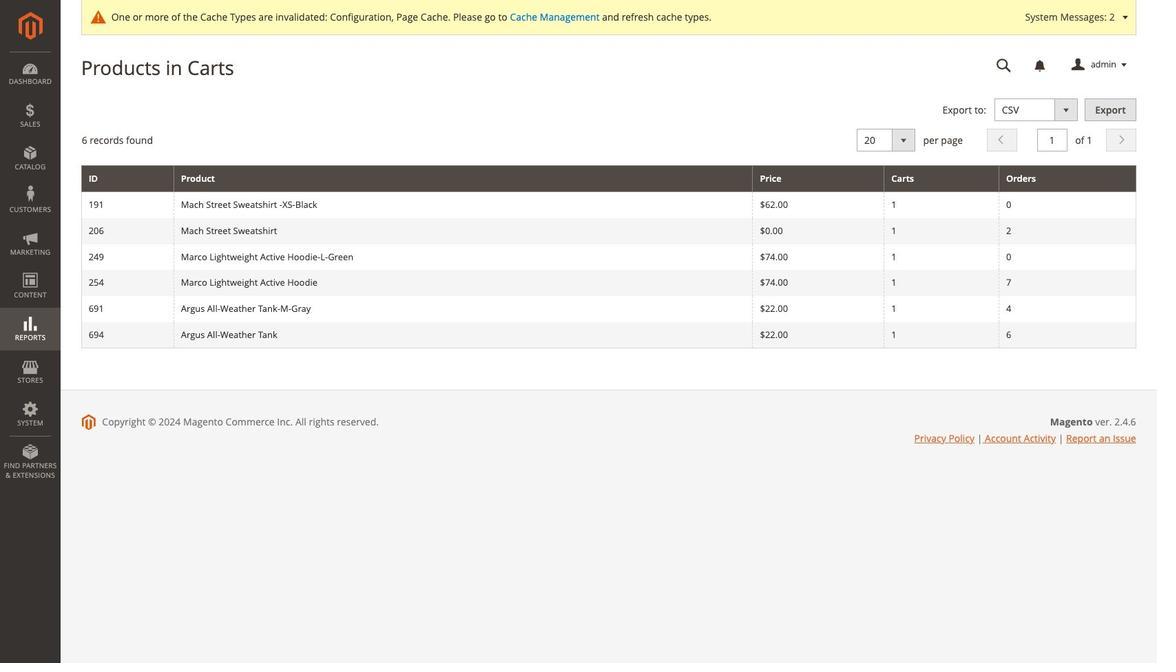 Task type: locate. For each thing, give the bounding box(es) containing it.
magento admin panel image
[[18, 12, 42, 40]]

None text field
[[987, 53, 1021, 77], [1037, 129, 1067, 151], [987, 53, 1021, 77], [1037, 129, 1067, 151]]

menu bar
[[0, 52, 61, 487]]



